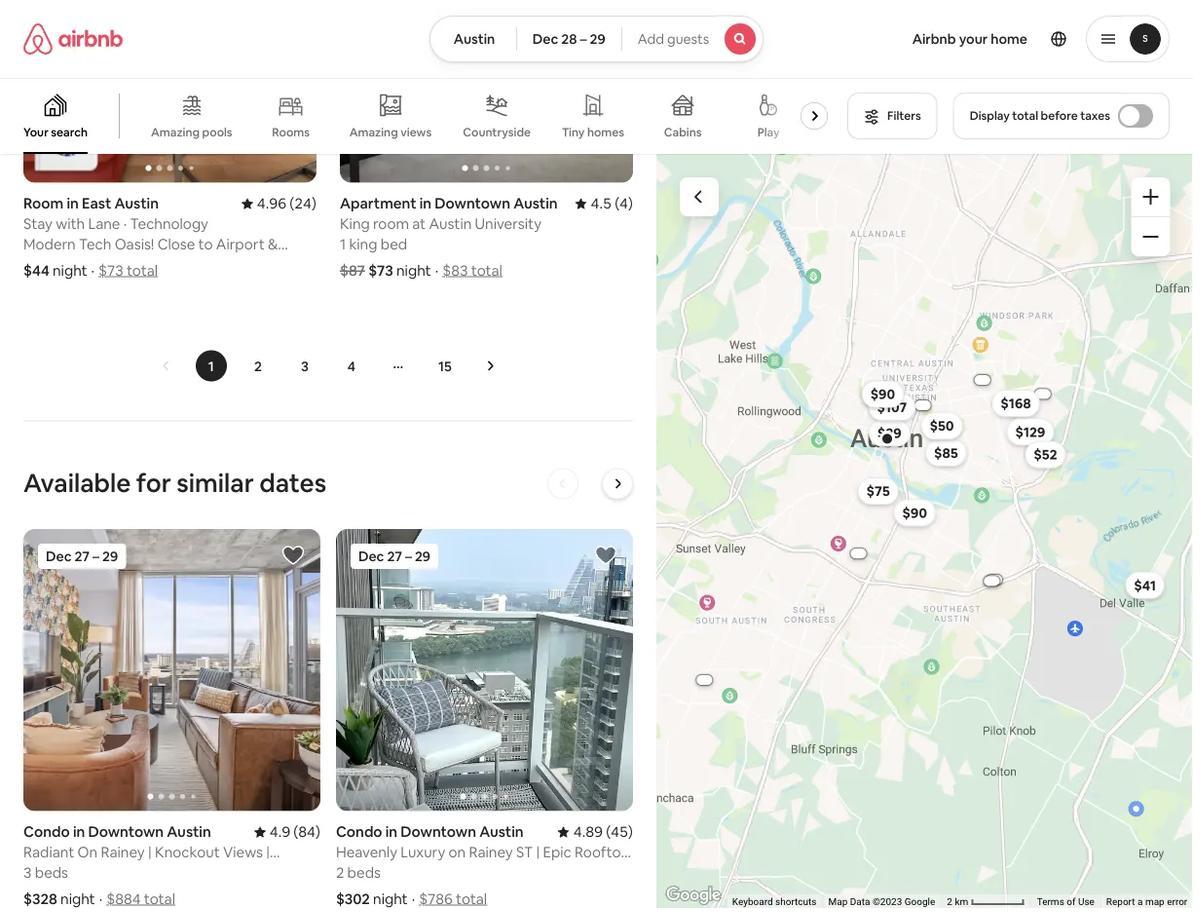 Task type: locate. For each thing, give the bounding box(es) containing it.
2 condo in downtown austin from the left
[[336, 822, 524, 841]]

(84)
[[294, 822, 321, 841]]

0 horizontal spatial total
[[127, 261, 158, 280]]

tiny homes
[[562, 125, 625, 140]]

0 vertical spatial 1
[[340, 235, 346, 254]]

group for 4.89 (45)
[[336, 529, 633, 811]]

amazing pools
[[151, 125, 233, 140]]

· left $83
[[435, 261, 439, 280]]

add
[[638, 30, 665, 48]]

google map
showing 28 stays. region
[[643, 140, 1194, 908]]

2 night from the left
[[397, 261, 431, 280]]

1 horizontal spatial condo in downtown austin
[[336, 822, 524, 841]]

your search
[[23, 125, 88, 140]]

4
[[348, 357, 356, 375]]

1 vertical spatial 3
[[23, 863, 32, 882]]

in inside apartment in downtown austin king room at austin university 1 king bed $87 $73 night · $83 total
[[420, 194, 432, 213]]

2 beds from the left
[[348, 863, 381, 882]]

downtown inside apartment in downtown austin king room at austin university 1 king bed $87 $73 night · $83 total
[[435, 194, 511, 213]]

zoom out image
[[1143, 229, 1159, 245]]

map data ©2023 google
[[829, 896, 936, 908]]

night inside apartment in downtown austin king room at austin university 1 king bed $87 $73 night · $83 total
[[397, 261, 431, 280]]

$73 right $87
[[369, 261, 394, 280]]

0 vertical spatial $90
[[871, 386, 896, 403]]

display total before taxes
[[970, 108, 1111, 123]]

0 vertical spatial $90 button
[[862, 381, 904, 408]]

0 horizontal spatial condo
[[23, 822, 70, 841]]

0 horizontal spatial amazing
[[151, 125, 200, 140]]

2 add to wishlist: condo in downtown austin image from the left
[[594, 543, 618, 567]]

display total before taxes button
[[954, 93, 1171, 139]]

with
[[56, 214, 85, 233]]

condo in downtown austin up the 3 beds
[[23, 822, 211, 841]]

$73
[[99, 261, 123, 280], [369, 261, 394, 280]]

0 horizontal spatial beds
[[35, 863, 68, 882]]

1 vertical spatial $90 button
[[894, 499, 937, 527]]

15 link
[[430, 350, 461, 382]]

1 horizontal spatial 2
[[336, 863, 344, 882]]

1 vertical spatial 2
[[336, 863, 344, 882]]

1 horizontal spatial night
[[397, 261, 431, 280]]

night down bed
[[397, 261, 431, 280]]

$73 inside apartment in downtown austin king room at austin university 1 king bed $87 $73 night · $83 total
[[369, 261, 394, 280]]

$90 button
[[862, 381, 904, 408], [894, 499, 937, 527]]

rooms
[[272, 125, 310, 140]]

0 horizontal spatial 3
[[23, 863, 32, 882]]

2 inside 2 link
[[254, 357, 262, 375]]

0 horizontal spatial 1
[[208, 357, 214, 375]]

guests
[[668, 30, 710, 48]]

east
[[82, 194, 111, 213]]

0 horizontal spatial $90
[[871, 386, 896, 403]]

15
[[439, 357, 452, 375]]

2 $73 from the left
[[369, 261, 394, 280]]

previous image
[[161, 360, 172, 372]]

room
[[373, 214, 409, 233]]

terms
[[1037, 896, 1065, 908]]

condo up the 3 beds
[[23, 822, 70, 841]]

©2023
[[873, 896, 903, 908]]

1 horizontal spatial 3
[[301, 357, 309, 375]]

austin right at
[[429, 214, 472, 233]]

(4)
[[615, 194, 633, 213]]

1 left king
[[340, 235, 346, 254]]

$90 inside button
[[871, 386, 896, 403]]

beds for 2 beds
[[348, 863, 381, 882]]

1 horizontal spatial total
[[471, 261, 503, 280]]

map
[[829, 896, 848, 908]]

4.96 (24)
[[257, 194, 317, 213]]

1 vertical spatial $90
[[903, 504, 928, 522]]

1
[[340, 235, 346, 254], [208, 357, 214, 375]]

2 km button
[[942, 895, 1032, 908]]

1 horizontal spatial $73
[[369, 261, 394, 280]]

$90 button right $75
[[894, 499, 937, 527]]

report a map error link
[[1107, 896, 1188, 908]]

3
[[301, 357, 309, 375], [23, 863, 32, 882]]

total down technology
[[127, 261, 158, 280]]

$90 up $39
[[871, 386, 896, 403]]

group
[[23, 0, 317, 183], [0, 78, 836, 154], [23, 529, 321, 811], [336, 529, 633, 811]]

austin left dec
[[454, 30, 495, 48]]

austin left 4.9
[[167, 822, 211, 841]]

1 vertical spatial 1
[[208, 357, 214, 375]]

1 horizontal spatial add to wishlist: condo in downtown austin image
[[594, 543, 618, 567]]

night right $44 at left
[[53, 261, 87, 280]]

4.5
[[591, 194, 612, 213]]

None search field
[[430, 16, 764, 62]]

group for 4.9 (84)
[[23, 529, 321, 811]]

$39 button
[[869, 419, 911, 447]]

$73 down lane
[[99, 261, 123, 280]]

1 beds from the left
[[35, 863, 68, 882]]

· right lane
[[124, 214, 127, 233]]

dec 28 – 29 button
[[516, 16, 623, 62]]

a
[[1138, 896, 1143, 908]]

austin up lane
[[115, 194, 159, 213]]

report a map error
[[1107, 896, 1188, 908]]

condo
[[23, 822, 70, 841], [336, 822, 383, 841]]

amazing left pools
[[151, 125, 200, 140]]

1 horizontal spatial 1
[[340, 235, 346, 254]]

1 condo from the left
[[23, 822, 70, 841]]

2 vertical spatial 2
[[947, 896, 953, 908]]

king
[[349, 235, 378, 254]]

0 horizontal spatial 2
[[254, 357, 262, 375]]

$87
[[340, 261, 365, 280]]

condo in downtown austin for 3 beds
[[23, 822, 211, 841]]

condo up "2 beds"
[[336, 822, 383, 841]]

$50 button
[[922, 412, 963, 440]]

at
[[413, 214, 426, 233]]

2 for 2 beds
[[336, 863, 344, 882]]

2 link
[[243, 350, 274, 382]]

airbnb your home
[[913, 30, 1028, 48]]

0 vertical spatial 3
[[301, 357, 309, 375]]

1 horizontal spatial amazing
[[350, 125, 398, 140]]

0 horizontal spatial add to wishlist: condo in downtown austin image
[[282, 543, 305, 567]]

$90 right $75 button
[[903, 504, 928, 522]]

$168 button
[[992, 390, 1041, 417]]

1 add to wishlist: condo in downtown austin image from the left
[[282, 543, 305, 567]]

$107 $39 $90
[[878, 398, 928, 522]]

add to wishlist: condo in downtown austin image
[[282, 543, 305, 567], [594, 543, 618, 567]]

downtown
[[435, 194, 511, 213], [88, 822, 164, 841], [401, 822, 477, 841]]

for
[[136, 466, 171, 499]]

$86
[[871, 386, 896, 403]]

amazing for amazing views
[[350, 125, 398, 140]]

2 horizontal spatial ·
[[435, 261, 439, 280]]

search
[[51, 125, 88, 140]]

4.9 (84)
[[270, 822, 321, 841]]

use
[[1079, 896, 1095, 908]]

$168
[[1001, 395, 1032, 412]]

data
[[850, 896, 871, 908]]

amazing left "views"
[[350, 125, 398, 140]]

2 horizontal spatial total
[[1013, 108, 1039, 123]]

total left before
[[1013, 108, 1039, 123]]

2 inside available for similar dates group
[[336, 863, 344, 882]]

1 horizontal spatial condo
[[336, 822, 383, 841]]

of
[[1067, 896, 1076, 908]]

2 inside 2 km button
[[947, 896, 953, 908]]

0 horizontal spatial $73
[[99, 261, 123, 280]]

2 condo from the left
[[336, 822, 383, 841]]

· inside room in east austin stay with lane · technology
[[124, 214, 127, 233]]

0 horizontal spatial night
[[53, 261, 87, 280]]

park: emma long metropolitan park image
[[643, 252, 659, 268]]

–
[[581, 30, 587, 48]]

2 km
[[947, 896, 971, 908]]

austin up university
[[514, 194, 558, 213]]

2 horizontal spatial 2
[[947, 896, 953, 908]]

3 for 3
[[301, 357, 309, 375]]

4.9
[[270, 822, 291, 841]]

beds
[[35, 863, 68, 882], [348, 863, 381, 882]]

dates
[[260, 466, 327, 499]]

condo in downtown austin
[[23, 822, 211, 841], [336, 822, 524, 841]]

available for similar dates
[[23, 466, 327, 499]]

similar
[[177, 466, 254, 499]]

1 horizontal spatial ·
[[124, 214, 127, 233]]

homes
[[588, 125, 625, 140]]

0 horizontal spatial condo in downtown austin
[[23, 822, 211, 841]]

filters
[[888, 108, 922, 123]]

$90 button up $39
[[862, 381, 904, 408]]

28
[[562, 30, 578, 48]]

1 right previous icon
[[208, 357, 214, 375]]

0 vertical spatial 2
[[254, 357, 262, 375]]

$50 $85
[[930, 417, 959, 462]]

total right $83
[[471, 261, 503, 280]]

downtown for 4.9 (84)
[[88, 822, 164, 841]]

1 condo in downtown austin from the left
[[23, 822, 211, 841]]

1 horizontal spatial beds
[[348, 863, 381, 882]]

beds for 3 beds
[[35, 863, 68, 882]]

group for 4.96 (24)
[[23, 0, 317, 183]]

available for similar dates group
[[23, 447, 655, 908]]

apartment
[[340, 194, 417, 213]]

$129 button
[[1007, 418, 1055, 446]]

total inside apartment in downtown austin king room at austin university 1 king bed $87 $73 night · $83 total
[[471, 261, 503, 280]]

before
[[1042, 108, 1079, 123]]

…
[[393, 354, 404, 372]]

condo in downtown austin up "2 beds"
[[336, 822, 524, 841]]

3 inside available for similar dates group
[[23, 863, 32, 882]]

· left the $73 total button
[[91, 261, 95, 280]]

1 horizontal spatial $90
[[903, 504, 928, 522]]

$107
[[878, 398, 907, 416]]



Task type: describe. For each thing, give the bounding box(es) containing it.
$50
[[930, 417, 955, 435]]

condo for 3
[[23, 822, 70, 841]]

condo in downtown austin for 2 beds
[[336, 822, 524, 841]]

dec
[[533, 30, 559, 48]]

add to wishlist: condo in downtown austin image for (84)
[[282, 543, 305, 567]]

· inside apartment in downtown austin king room at austin university 1 king bed $87 $73 night · $83 total
[[435, 261, 439, 280]]

pools
[[202, 125, 233, 140]]

downtown for 4.89 (45)
[[401, 822, 477, 841]]

4.89 (45)
[[574, 822, 633, 841]]

2 for 2
[[254, 357, 262, 375]]

map
[[1146, 896, 1165, 908]]

room
[[23, 194, 64, 213]]

university
[[475, 214, 542, 233]]

$52
[[1034, 446, 1058, 464]]

2 beds
[[336, 863, 381, 882]]

$41 button
[[1126, 572, 1166, 599]]

4.96 out of 5 average rating,  24 reviews image
[[242, 194, 317, 213]]

technology
[[130, 214, 209, 233]]

$83 total button
[[443, 261, 503, 280]]

terms of use
[[1037, 896, 1095, 908]]

$85 button
[[926, 439, 967, 467]]

4.96
[[257, 194, 287, 213]]

$75
[[867, 483, 890, 500]]

austin button
[[430, 16, 517, 62]]

4.5 out of 5 average rating,  4 reviews image
[[576, 194, 633, 213]]

$107 button
[[869, 394, 916, 421]]

countryside
[[463, 125, 531, 140]]

(24)
[[290, 194, 317, 213]]

next image
[[484, 360, 496, 372]]

none search field containing austin
[[430, 16, 764, 62]]

km
[[955, 896, 969, 908]]

park: bull creek greenway image
[[774, 140, 790, 155]]

1 inside apartment in downtown austin king room at austin university 1 king bed $87 $73 night · $83 total
[[340, 235, 346, 254]]

views
[[401, 125, 432, 140]]

filters button
[[848, 93, 938, 139]]

1 night from the left
[[53, 261, 87, 280]]

3 for 3 beds
[[23, 863, 32, 882]]

austin left 4.89
[[480, 822, 524, 841]]

room in east austin stay with lane · technology
[[23, 194, 209, 233]]

1 $73 from the left
[[99, 261, 123, 280]]

amazing for amazing pools
[[151, 125, 200, 140]]

airbnb
[[913, 30, 957, 48]]

your
[[960, 30, 989, 48]]

keyboard shortcuts
[[733, 896, 817, 908]]

keyboard
[[733, 896, 773, 908]]

king
[[340, 214, 370, 233]]

google
[[905, 896, 936, 908]]

austin inside button
[[454, 30, 495, 48]]

(45)
[[606, 822, 633, 841]]

condo for 2
[[336, 822, 383, 841]]

4.89
[[574, 822, 603, 841]]

$90 inside $107 $39 $90
[[903, 504, 928, 522]]

google image
[[662, 883, 726, 908]]

keyboard shortcuts button
[[733, 895, 817, 908]]

3 beds
[[23, 863, 68, 882]]

available
[[23, 466, 131, 499]]

4.5 (4)
[[591, 194, 633, 213]]

zoom in image
[[1143, 189, 1159, 205]]

terms of use link
[[1037, 896, 1095, 908]]

group containing amazing views
[[0, 78, 836, 154]]

display
[[970, 108, 1010, 123]]

shortcuts
[[776, 896, 817, 908]]

lane
[[88, 214, 120, 233]]

$44
[[23, 261, 50, 280]]

4.89 out of 5 average rating,  45 reviews image
[[558, 822, 633, 841]]

in inside room in east austin stay with lane · technology
[[67, 194, 79, 213]]

tiny
[[562, 125, 585, 140]]

3 link
[[289, 350, 321, 382]]

2 for 2 km
[[947, 896, 953, 908]]

profile element
[[788, 0, 1171, 78]]

$44 night · $73 total
[[23, 261, 158, 280]]

cabins
[[664, 125, 702, 140]]

add to wishlist: condo in downtown austin image for (45)
[[594, 543, 618, 567]]

austin inside room in east austin stay with lane · technology
[[115, 194, 159, 213]]

$41
[[1135, 577, 1157, 594]]

amazing views
[[350, 125, 432, 140]]

$86 button
[[862, 381, 904, 408]]

total inside button
[[1013, 108, 1039, 123]]

$85
[[935, 444, 959, 462]]

29
[[590, 30, 606, 48]]

taxes
[[1081, 108, 1111, 123]]

home
[[991, 30, 1028, 48]]

add guests
[[638, 30, 710, 48]]

$83
[[443, 261, 468, 280]]

1 link
[[196, 350, 227, 382]]

$75 button
[[858, 478, 899, 505]]

your
[[23, 125, 49, 140]]

stay
[[23, 214, 53, 233]]

4 link
[[336, 350, 367, 382]]

4.9 out of 5 average rating,  84 reviews image
[[254, 822, 321, 841]]

$39
[[878, 424, 902, 442]]

0 horizontal spatial ·
[[91, 261, 95, 280]]

play
[[758, 125, 780, 140]]

apartment in downtown austin king room at austin university 1 king bed $87 $73 night · $83 total
[[340, 194, 558, 280]]

$52 button
[[1026, 441, 1067, 469]]

$73 total button
[[99, 261, 158, 280]]



Task type: vqa. For each thing, say whether or not it's contained in the screenshot.
are
no



